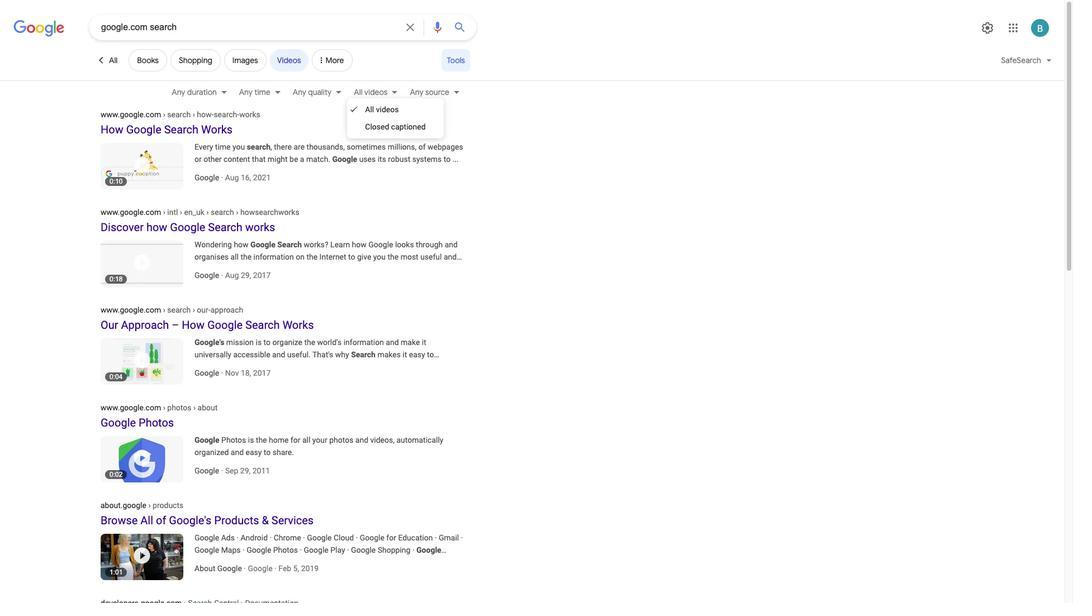 Task type: vqa. For each thing, say whether or not it's contained in the screenshot.
Of in , There Are Thousands, Sometimes Millions, Of Webpages Or Other Content That Might Be A Match.
yes



Task type: describe. For each thing, give the bounding box(es) containing it.
sometimes
[[347, 143, 386, 152]]

google down other
[[195, 173, 219, 182]]

our-
[[197, 306, 211, 315]]

all inside works? learn how google looks through and organises all the information on the internet to give you the most useful and relevant ...
[[231, 253, 239, 262]]

› right en_uk
[[206, 208, 209, 217]]

· right chrome on the left of the page
[[303, 534, 305, 543]]

google down the browse all of google's products & services
[[195, 534, 219, 543]]

google search
[[195, 546, 441, 567]]

18,
[[241, 369, 251, 378]]

· left feb
[[275, 565, 277, 574]]

Search search field
[[101, 21, 399, 35]]

0:04
[[110, 373, 123, 381]]

› right intl
[[180, 208, 182, 217]]

· down chrome on the left of the page
[[300, 546, 302, 555]]

source
[[425, 87, 450, 97]]

google · sep 29, 2011
[[195, 467, 270, 476]]

videos inside "all videos" radio item
[[376, 105, 399, 114]]

› products text field
[[146, 502, 184, 510]]

· left sep
[[221, 467, 223, 476]]

photos inside the photos is the home for all your photos and videos, automatically organized and easy to share.
[[329, 436, 354, 445]]

· right ...
[[244, 565, 246, 574]]

robust
[[388, 155, 411, 164]]

0 vertical spatial how
[[101, 123, 123, 136]]

google up 0:10 "link"
[[126, 123, 161, 136]]

discover how google search works
[[101, 221, 275, 234]]

www.google.com for how
[[101, 110, 161, 119]]

that's
[[313, 351, 333, 359]]

works inside text box
[[239, 110, 260, 119]]

internet
[[320, 253, 346, 262]]

› left about at the left of the page
[[193, 404, 196, 413]]

why
[[335, 351, 349, 359]]

tools
[[447, 55, 465, 65]]

www.google.com for discover
[[101, 208, 161, 217]]

that
[[252, 155, 266, 164]]

google down cloud
[[351, 546, 376, 555]]

world's
[[317, 338, 342, 347]]

any for any source
[[410, 87, 424, 97]]

1 horizontal spatial how
[[182, 319, 205, 332]]

about
[[195, 565, 215, 574]]

uses
[[359, 155, 376, 164]]

none text field › photos › about
[[101, 403, 218, 413]]

makes it easy to discover a broad range ...
[[195, 351, 434, 372]]

search-
[[214, 110, 239, 119]]

wondering
[[195, 240, 232, 249]]

its
[[378, 155, 386, 164]]

the inside the photos is the home for all your photos and videos, automatically organized and easy to share.
[[256, 436, 267, 445]]

› search › how-search-works text field
[[161, 110, 260, 119]]

all videos button
[[347, 86, 403, 98]]

google down android in the bottom of the page
[[247, 546, 271, 555]]

aug for search
[[225, 271, 239, 280]]

search inside google search
[[195, 559, 219, 567]]

any for any quality
[[293, 87, 306, 97]]

· right cloud
[[356, 534, 358, 543]]

16,
[[241, 173, 251, 182]]

to ...
[[444, 155, 459, 164]]

the right on
[[307, 253, 318, 262]]

organized
[[195, 448, 229, 457]]

works?
[[304, 240, 329, 249]]

› up how google search works
[[163, 110, 165, 119]]

most
[[401, 253, 419, 262]]

all inside the photos is the home for all your photos and videos, automatically organized and easy to share.
[[302, 436, 310, 445]]

google image
[[13, 20, 65, 37]]

information inside mission is to organize the world's information and make it universally accessible and useful. that's why
[[344, 338, 384, 347]]

www.google.com › search › our-approach
[[101, 306, 243, 315]]

· left nov
[[221, 369, 223, 378]]

google left feb
[[248, 565, 273, 574]]

any source button
[[403, 86, 465, 98]]

learn
[[330, 240, 350, 249]]

are
[[294, 143, 305, 152]]

· right play
[[347, 546, 349, 555]]

wondering how google search
[[195, 240, 302, 249]]

for inside the photos is the home for all your photos and videos, automatically organized and easy to share.
[[291, 436, 300, 445]]

· down organises
[[221, 271, 223, 280]]

› left intl
[[163, 208, 165, 217]]

google right cloud
[[360, 534, 385, 543]]

1:01 link
[[101, 532, 195, 581]]

match.
[[306, 155, 330, 164]]

0 vertical spatial google's
[[195, 338, 224, 347]]

the down wondering how google search
[[241, 253, 252, 262]]

photos inside text box
[[167, 404, 191, 413]]

sep
[[225, 467, 238, 476]]

captioned
[[391, 122, 426, 131]]

it inside mission is to organize the world's information and make it universally accessible and useful. that's why
[[422, 338, 426, 347]]

› left our-
[[193, 306, 195, 315]]

there
[[274, 143, 292, 152]]

organize
[[273, 338, 302, 347]]

approach
[[121, 319, 169, 332]]

menu containing all videos
[[347, 98, 444, 139]]

any time
[[239, 87, 270, 97]]

videos link
[[270, 49, 308, 72]]

google ads · android · chrome · google cloud · google for education · gmail · google maps · google photos · google play · google shopping ·
[[195, 534, 463, 555]]

any quality
[[293, 87, 332, 97]]

how google search works
[[101, 123, 233, 136]]

makes
[[378, 351, 401, 359]]

google down www.google.com › photos › about
[[101, 417, 136, 430]]

images link
[[224, 49, 267, 72]]

2021
[[253, 173, 271, 182]]

how inside works? learn how google looks through and organises all the information on the internet to give you the most useful and relevant ...
[[352, 240, 367, 249]]

android
[[241, 534, 268, 543]]

photos is the home for all your photos and videos, automatically organized and easy to share.
[[195, 436, 444, 457]]

safesearch
[[1002, 55, 1042, 65]]

google down en_uk
[[170, 221, 205, 234]]

how for discover
[[146, 221, 167, 234]]

0 horizontal spatial you
[[233, 143, 245, 152]]

google down approach
[[207, 319, 243, 332]]

might
[[268, 155, 288, 164]]

time for every
[[215, 143, 231, 152]]

search down › intl › en_uk › search › howsearchworks text box
[[208, 221, 243, 234]]

· left gmail
[[435, 534, 437, 543]]

google inside works? learn how google looks through and organises all the information on the internet to give you the most useful and relevant ...
[[369, 240, 393, 249]]

how-
[[197, 110, 214, 119]]

any time button
[[232, 86, 286, 98]]

is for google photos
[[248, 436, 254, 445]]

5,
[[293, 565, 299, 574]]

systems
[[412, 155, 442, 164]]

looks
[[395, 240, 414, 249]]

intl
[[167, 208, 178, 217]]

about.google
[[101, 502, 146, 510]]

and up 'makes'
[[386, 338, 399, 347]]

universally
[[195, 351, 231, 359]]

,
[[271, 143, 272, 152]]

howsearchworks
[[240, 208, 299, 217]]

› left the products
[[148, 502, 151, 510]]

for inside google ads · android · chrome · google cloud · google for education · gmail · google maps · google photos · google play · google shopping ·
[[387, 534, 396, 543]]

and right through
[[445, 240, 458, 249]]

www.google.com › photos › about
[[101, 404, 218, 413]]

about
[[198, 404, 218, 413]]

google left uses
[[332, 155, 357, 164]]

more
[[326, 55, 344, 65]]

through
[[416, 240, 443, 249]]

photos inside the photos is the home for all your photos and videos, automatically organized and easy to share.
[[221, 436, 246, 445]]

any source
[[410, 87, 450, 97]]

our approach – how google search works
[[101, 319, 314, 332]]

on
[[296, 253, 305, 262]]

· down education
[[413, 546, 415, 555]]

0:04 link
[[101, 337, 195, 385]]

accessible
[[233, 351, 270, 359]]

and right useful
[[444, 253, 457, 262]]

play
[[331, 546, 345, 555]]

discover
[[195, 363, 224, 372]]

nov
[[225, 369, 239, 378]]

google down howsearchworks
[[251, 240, 275, 249]]

clear image
[[404, 15, 417, 40]]

to inside the photos is the home for all your photos and videos, automatically organized and easy to share.
[[264, 448, 271, 457]]

videos,
[[370, 436, 395, 445]]

google down universally
[[195, 369, 219, 378]]

search up mission
[[245, 319, 280, 332]]

› intl › en_uk › search › howsearchworks text field
[[161, 208, 299, 217]]

aug for works
[[225, 173, 239, 182]]

· right maps
[[243, 546, 245, 555]]

all videos inside radio item
[[365, 105, 399, 114]]

seconds)
[[225, 95, 257, 105]]

google down organized
[[195, 467, 219, 476]]

google up about
[[195, 546, 219, 555]]

books link
[[129, 49, 167, 72]]

› up approach
[[163, 306, 165, 315]]

0 horizontal spatial shopping
[[179, 55, 212, 65]]



Task type: locate. For each thing, give the bounding box(es) containing it.
photos down www.google.com › photos › about
[[139, 417, 174, 430]]

en_uk
[[184, 208, 205, 217]]

0 vertical spatial easy
[[409, 351, 425, 359]]

menu
[[347, 98, 444, 139]]

www.google.com inside '› search › how-search-works' text box
[[101, 110, 161, 119]]

all inside radio item
[[365, 105, 374, 114]]

0 horizontal spatial is
[[248, 436, 254, 445]]

search up that
[[247, 143, 271, 152]]

1 vertical spatial all videos
[[365, 105, 399, 114]]

· down other
[[221, 173, 223, 182]]

none text field containing about.google
[[101, 501, 184, 510]]

a
[[300, 155, 304, 164], [226, 363, 230, 372]]

1 horizontal spatial easy
[[409, 351, 425, 359]]

information left on
[[254, 253, 294, 262]]

0:10
[[110, 178, 123, 186]]

1 vertical spatial videos
[[376, 105, 399, 114]]

the left home
[[256, 436, 267, 445]]

any
[[172, 87, 185, 97], [239, 87, 253, 97], [293, 87, 306, 97], [410, 87, 424, 97]]

all left books
[[109, 55, 118, 65]]

any for any duration
[[172, 87, 185, 97]]

1 horizontal spatial shopping
[[378, 546, 411, 555]]

4 any from the left
[[410, 87, 424, 97]]

time down 'images'
[[255, 87, 270, 97]]

aug
[[225, 173, 239, 182], [225, 271, 239, 280]]

search inside › search › our-approach text field
[[167, 306, 191, 315]]

2 horizontal spatial how
[[352, 240, 367, 249]]

1 vertical spatial photos
[[329, 436, 354, 445]]

any quality button
[[286, 86, 347, 98]]

google photos
[[101, 417, 174, 430]]

browse
[[101, 514, 138, 528]]

www.google.com inside › photos › about text box
[[101, 404, 161, 413]]

shopping inside google ads · android · chrome · google cloud · google for education · gmail · google maps · google photos · google play · google shopping ·
[[378, 546, 411, 555]]

approach
[[211, 306, 243, 315]]

shopping down education
[[378, 546, 411, 555]]

closed
[[365, 122, 389, 131]]

of inside , there are thousands, sometimes millions, of webpages or other content that might be a match.
[[419, 143, 426, 152]]

and left the videos,
[[355, 436, 368, 445]]

all down wondering how google search
[[231, 253, 239, 262]]

2017 down wondering how google search
[[253, 271, 271, 280]]

2017 for works
[[253, 271, 271, 280]]

1 horizontal spatial works
[[283, 319, 314, 332]]

google up give
[[369, 240, 393, 249]]

1 vertical spatial a
[[226, 363, 230, 372]]

none text field › intl › en_uk › search › howsearchworks
[[101, 207, 299, 217]]

information inside works? learn how google looks through and organises all the information on the internet to give you the most useful and relevant ...
[[254, 253, 294, 262]]

0 horizontal spatial of
[[156, 514, 166, 528]]

any for any time
[[239, 87, 253, 97]]

2 aug from the top
[[225, 271, 239, 280]]

1 horizontal spatial it
[[422, 338, 426, 347]]

...
[[219, 559, 227, 567]]

how down intl
[[146, 221, 167, 234]]

0 horizontal spatial how
[[101, 123, 123, 136]]

is inside the photos is the home for all your photos and videos, automatically organized and easy to share.
[[248, 436, 254, 445]]

photos left about at the left of the page
[[167, 404, 191, 413]]

0 vertical spatial photos
[[167, 404, 191, 413]]

every time you search
[[195, 143, 271, 152]]

google up organized
[[195, 436, 220, 445]]

29, for discover how google search works
[[241, 271, 251, 280]]

cloud
[[334, 534, 354, 543]]

–
[[172, 319, 179, 332]]

› left howsearchworks
[[236, 208, 238, 217]]

search inside › intl › en_uk › search › howsearchworks text field
[[211, 208, 234, 217]]

› up google photos
[[163, 404, 165, 413]]

all right quality
[[354, 87, 363, 97]]

0 vertical spatial photos
[[139, 417, 174, 430]]

webpages
[[428, 143, 463, 152]]

0:18
[[110, 276, 123, 283]]

the up the useful. at the bottom left
[[304, 338, 315, 347]]

1:01
[[110, 569, 123, 577]]

google
[[126, 123, 161, 136], [332, 155, 357, 164], [195, 173, 219, 182], [170, 221, 205, 234], [251, 240, 275, 249], [369, 240, 393, 249], [195, 271, 219, 280], [207, 319, 243, 332], [195, 369, 219, 378], [101, 417, 136, 430], [195, 436, 220, 445], [195, 467, 219, 476], [195, 534, 219, 543], [307, 534, 332, 543], [360, 534, 385, 543], [195, 546, 219, 555], [247, 546, 271, 555], [304, 546, 329, 555], [351, 546, 376, 555], [417, 546, 441, 555], [217, 565, 242, 574], [248, 565, 273, 574]]

1 vertical spatial it
[[403, 351, 407, 359]]

0 vertical spatial you
[[233, 143, 245, 152]]

· right android in the bottom of the page
[[270, 534, 272, 543]]

0 vertical spatial a
[[300, 155, 304, 164]]

search inside '› search › how-search-works' text box
[[167, 110, 191, 119]]

videos up closed captioned
[[376, 105, 399, 114]]

all inside popup button
[[354, 87, 363, 97]]

feb
[[279, 565, 291, 574]]

None text field
[[101, 207, 299, 217], [101, 305, 243, 315], [101, 501, 184, 510], [101, 599, 299, 604], [182, 599, 299, 604], [101, 599, 299, 604], [182, 599, 299, 604]]

it inside makes it easy to discover a broad range ...
[[403, 351, 407, 359]]

a inside makes it easy to discover a broad range ...
[[226, 363, 230, 372]]

mission
[[226, 338, 254, 347]]

1 vertical spatial easy
[[246, 448, 262, 457]]

0 horizontal spatial for
[[291, 436, 300, 445]]

content
[[224, 155, 250, 164]]

www.google.com inside › intl › en_uk › search › howsearchworks text field
[[101, 208, 161, 217]]

none text field for photos
[[101, 403, 218, 413]]

0 vertical spatial 29,
[[241, 271, 251, 280]]

0 horizontal spatial how
[[146, 221, 167, 234]]

www.google.com up discover
[[101, 208, 161, 217]]

millions,
[[388, 143, 417, 152]]

all
[[231, 253, 239, 262], [302, 436, 310, 445]]

you up content
[[233, 143, 245, 152]]

0 horizontal spatial time
[[215, 143, 231, 152]]

29,
[[241, 271, 251, 280], [240, 467, 251, 476]]

images
[[233, 55, 258, 65]]

0 vertical spatial none text field
[[101, 110, 260, 119]]

how
[[146, 221, 167, 234], [234, 240, 249, 249], [352, 240, 367, 249]]

to inside mission is to organize the world's information and make it universally accessible and useful. that's why
[[264, 338, 271, 347]]

0 vertical spatial it
[[422, 338, 426, 347]]

easy inside the photos is the home for all your photos and videos, automatically organized and easy to share.
[[246, 448, 262, 457]]

1 vertical spatial none text field
[[101, 403, 218, 413]]

none text field for google
[[101, 110, 260, 119]]

4 www.google.com from the top
[[101, 404, 161, 413]]

works
[[201, 123, 233, 136], [283, 319, 314, 332]]

1 any from the left
[[172, 87, 185, 97]]

it down make
[[403, 351, 407, 359]]

0 horizontal spatial easy
[[246, 448, 262, 457]]

automatically
[[397, 436, 444, 445]]

0 vertical spatial all
[[231, 253, 239, 262]]

to inside makes it easy to discover a broad range ...
[[427, 351, 434, 359]]

works
[[239, 110, 260, 119], [245, 221, 275, 234]]

works down seconds) on the left of the page
[[239, 110, 260, 119]]

browse all of google's products & services
[[101, 514, 314, 528]]

time inside 'dropdown button'
[[255, 87, 270, 97]]

2 vertical spatial photos
[[273, 546, 298, 555]]

you inside works? learn how google looks through and organises all the information on the internet to give you the most useful and relevant ...
[[373, 253, 386, 262]]

google's up universally
[[195, 338, 224, 347]]

the left most
[[388, 253, 399, 262]]

all videos inside popup button
[[354, 87, 388, 97]]

google down maps
[[217, 565, 242, 574]]

0 vertical spatial videos
[[364, 87, 388, 97]]

0 vertical spatial time
[[255, 87, 270, 97]]

for right home
[[291, 436, 300, 445]]

1 vertical spatial aug
[[225, 271, 239, 280]]

0 vertical spatial aug
[[225, 173, 239, 182]]

1 horizontal spatial photos
[[221, 436, 246, 445]]

www.google.com for google
[[101, 404, 161, 413]]

be
[[290, 155, 298, 164]]

google · aug 29, 2017
[[195, 271, 271, 280]]

photos inside google ads · android · chrome · google cloud · google for education · gmail · google maps · google photos · google play · google shopping ·
[[273, 546, 298, 555]]

google down organises
[[195, 271, 219, 280]]

1 horizontal spatial how
[[234, 240, 249, 249]]

all link
[[89, 49, 125, 72]]

0 horizontal spatial works
[[201, 123, 233, 136]]

for
[[291, 436, 300, 445], [387, 534, 396, 543]]

2 www.google.com from the top
[[101, 208, 161, 217]]

1 vertical spatial works
[[245, 221, 275, 234]]

2 none text field from the top
[[101, 403, 218, 413]]

1 horizontal spatial all
[[302, 436, 310, 445]]

google up google search
[[307, 534, 332, 543]]

1 2017 from the top
[[253, 271, 271, 280]]

1 vertical spatial all
[[302, 436, 310, 445]]

0 vertical spatial information
[[254, 253, 294, 262]]

29, for google photos
[[240, 467, 251, 476]]

the inside mission is to organize the world's information and make it universally accessible and useful. that's why
[[304, 338, 315, 347]]

2 2017 from the top
[[253, 369, 271, 378]]

your
[[312, 436, 327, 445]]

photos up organized
[[221, 436, 246, 445]]

services
[[272, 514, 314, 528]]

3 www.google.com from the top
[[101, 306, 161, 315]]

1 vertical spatial 29,
[[240, 467, 251, 476]]

3 any from the left
[[293, 87, 306, 97]]

easy down make
[[409, 351, 425, 359]]

0 vertical spatial 2017
[[253, 271, 271, 280]]

0 horizontal spatial a
[[226, 363, 230, 372]]

all
[[109, 55, 118, 65], [354, 87, 363, 97], [365, 105, 374, 114], [141, 514, 153, 528]]

and down the organize
[[272, 351, 285, 359]]

none text field › search › our-approach
[[101, 305, 243, 315]]

all left your
[[302, 436, 310, 445]]

, there are thousands, sometimes millions, of webpages or other content that might be a match.
[[195, 143, 463, 164]]

any left quality
[[293, 87, 306, 97]]

is inside mission is to organize the world's information and make it universally accessible and useful. that's why
[[256, 338, 262, 347]]

for left education
[[387, 534, 396, 543]]

0 horizontal spatial all
[[231, 253, 239, 262]]

1 vertical spatial of
[[156, 514, 166, 528]]

to left share.
[[264, 448, 271, 457]]

and up 'google · sep 29, 2011'
[[231, 448, 244, 457]]

any inside 'dropdown button'
[[239, 87, 253, 97]]

0 vertical spatial of
[[419, 143, 426, 152]]

1 horizontal spatial time
[[255, 87, 270, 97]]

1 horizontal spatial you
[[373, 253, 386, 262]]

navigation
[[0, 84, 1065, 102]]

aug down organises
[[225, 271, 239, 280]]

google down education
[[417, 546, 441, 555]]

is for our approach – how google search works
[[256, 338, 262, 347]]

aug left 16,
[[225, 173, 239, 182]]

time for any
[[255, 87, 270, 97]]

› search › our-approach text field
[[161, 306, 243, 315]]

all down "all videos" popup button
[[365, 105, 374, 114]]

0 horizontal spatial photos
[[139, 417, 174, 430]]

gmail
[[439, 534, 459, 543]]

1 aug from the top
[[225, 173, 239, 182]]

our
[[101, 319, 118, 332]]

easy up "2011"
[[246, 448, 262, 457]]

quality
[[308, 87, 332, 97]]

1 horizontal spatial photos
[[329, 436, 354, 445]]

0 horizontal spatial photos
[[167, 404, 191, 413]]

1 www.google.com from the top
[[101, 110, 161, 119]]

a inside , there are thousands, sometimes millions, of webpages or other content that might be a match.
[[300, 155, 304, 164]]

2017 for google
[[253, 369, 271, 378]]

a right be
[[300, 155, 304, 164]]

1 horizontal spatial of
[[419, 143, 426, 152]]

google uses its robust systems to ...
[[332, 155, 459, 164]]

1 vertical spatial google's
[[169, 514, 212, 528]]

photos
[[167, 404, 191, 413], [329, 436, 354, 445]]

1 horizontal spatial for
[[387, 534, 396, 543]]

google's
[[195, 338, 224, 347], [169, 514, 212, 528]]

0 vertical spatial works
[[239, 110, 260, 119]]

all videos up "all videos" radio item
[[354, 87, 388, 97]]

1 vertical spatial time
[[215, 143, 231, 152]]

or
[[195, 155, 202, 164]]

search down the browse all of google's products & services
[[195, 559, 219, 567]]

search up –
[[167, 306, 191, 315]]

None search field
[[0, 14, 476, 40]]

www.google.com up approach
[[101, 306, 161, 315]]

1 none text field from the top
[[101, 110, 260, 119]]

any inside dropdown button
[[410, 87, 424, 97]]

29, right sep
[[240, 467, 251, 476]]

products
[[153, 502, 184, 510]]

works down '› search › how-search-works' text field
[[201, 123, 233, 136]]

1 vertical spatial you
[[373, 253, 386, 262]]

search right "why"
[[351, 351, 376, 359]]

search by voice image
[[431, 21, 444, 34]]

0:02
[[110, 471, 123, 479]]

tools button
[[442, 49, 470, 72]]

1 vertical spatial shopping
[[378, 546, 411, 555]]

› photos › about text field
[[161, 404, 218, 413]]

29, down wondering how google search
[[241, 271, 251, 280]]

1 horizontal spatial information
[[344, 338, 384, 347]]

how up 0:10 "link"
[[101, 123, 123, 136]]

0:10 link
[[101, 141, 195, 190]]

all down the about.google › products
[[141, 514, 153, 528]]

0 horizontal spatial information
[[254, 253, 294, 262]]

· right gmail
[[461, 534, 463, 543]]

useful.
[[287, 351, 311, 359]]

navigation containing any duration
[[0, 84, 1065, 102]]

mission is to organize the world's information and make it universally accessible and useful. that's why
[[195, 338, 426, 359]]

none text field › products
[[101, 501, 184, 510]]

to right 'makes'
[[427, 351, 434, 359]]

0 vertical spatial shopping
[[179, 55, 212, 65]]

search up on
[[277, 240, 302, 249]]

relevant ...
[[195, 265, 230, 274]]

of
[[419, 143, 426, 152], [156, 514, 166, 528]]

1 vertical spatial photos
[[221, 436, 246, 445]]

useful
[[421, 253, 442, 262]]

None text field
[[101, 110, 260, 119], [101, 403, 218, 413]]

www.google.com inside › search › our-approach text field
[[101, 306, 161, 315]]

1 vertical spatial information
[[344, 338, 384, 347]]

shopping up any duration
[[179, 55, 212, 65]]

information up "why"
[[344, 338, 384, 347]]

(0.32 seconds)
[[203, 95, 259, 105]]

none text field '› search › how-search-works'
[[101, 110, 260, 119]]

videos inside "all videos" popup button
[[364, 87, 388, 97]]

how right wondering
[[234, 240, 249, 249]]

2017
[[253, 271, 271, 280], [253, 369, 271, 378]]

2019
[[301, 565, 319, 574]]

2011
[[253, 467, 270, 476]]

more button
[[312, 49, 353, 76]]

search up how google search works
[[167, 110, 191, 119]]

how down › search › our-approach text box
[[182, 319, 205, 332]]

easy inside makes it easy to discover a broad range ...
[[409, 351, 425, 359]]

0 vertical spatial works
[[201, 123, 233, 136]]

2017 right 18,
[[253, 369, 271, 378]]

1 vertical spatial is
[[248, 436, 254, 445]]

is left home
[[248, 436, 254, 445]]

2 any from the left
[[239, 87, 253, 97]]

none text field up google photos
[[101, 403, 218, 413]]

› left how-
[[193, 110, 195, 119]]

2 horizontal spatial photos
[[273, 546, 298, 555]]

to inside works? learn how google looks through and organises all the information on the internet to give you the most useful and relevant ...
[[348, 253, 355, 262]]

0 horizontal spatial it
[[403, 351, 407, 359]]

1 horizontal spatial is
[[256, 338, 262, 347]]

google inside google search
[[417, 546, 441, 555]]

1 vertical spatial for
[[387, 534, 396, 543]]

any left source
[[410, 87, 424, 97]]

to left give
[[348, 253, 355, 262]]

0:18 link
[[101, 239, 195, 287]]

of down › products text box
[[156, 514, 166, 528]]

photos right your
[[329, 436, 354, 445]]

google up the 2019
[[304, 546, 329, 555]]

· right ads
[[237, 534, 239, 543]]

photos
[[139, 417, 174, 430], [221, 436, 246, 445], [273, 546, 298, 555]]

www.google.com for our
[[101, 306, 161, 315]]

1 vertical spatial works
[[283, 319, 314, 332]]

more filters element
[[326, 55, 344, 65]]

1 vertical spatial how
[[182, 319, 205, 332]]

none text field up how google search works
[[101, 110, 260, 119]]

all videos
[[354, 87, 388, 97], [365, 105, 399, 114]]

ads
[[221, 534, 235, 543]]

1 horizontal spatial a
[[300, 155, 304, 164]]

0 vertical spatial for
[[291, 436, 300, 445]]

closed captioned
[[365, 122, 426, 131]]

other
[[204, 155, 222, 164]]

0 vertical spatial all videos
[[354, 87, 388, 97]]

google · nov 18, 2017
[[195, 369, 271, 378]]

photos down chrome on the left of the page
[[273, 546, 298, 555]]

all videos radio item
[[347, 101, 444, 119]]

0 vertical spatial is
[[256, 338, 262, 347]]

&
[[262, 514, 269, 528]]

thousands,
[[307, 143, 345, 152]]

search down www.google.com › search › how-search-works
[[164, 123, 199, 136]]

1 vertical spatial 2017
[[253, 369, 271, 378]]

how for wondering
[[234, 240, 249, 249]]

google's down the products
[[169, 514, 212, 528]]

videos up "all videos" radio item
[[364, 87, 388, 97]]



